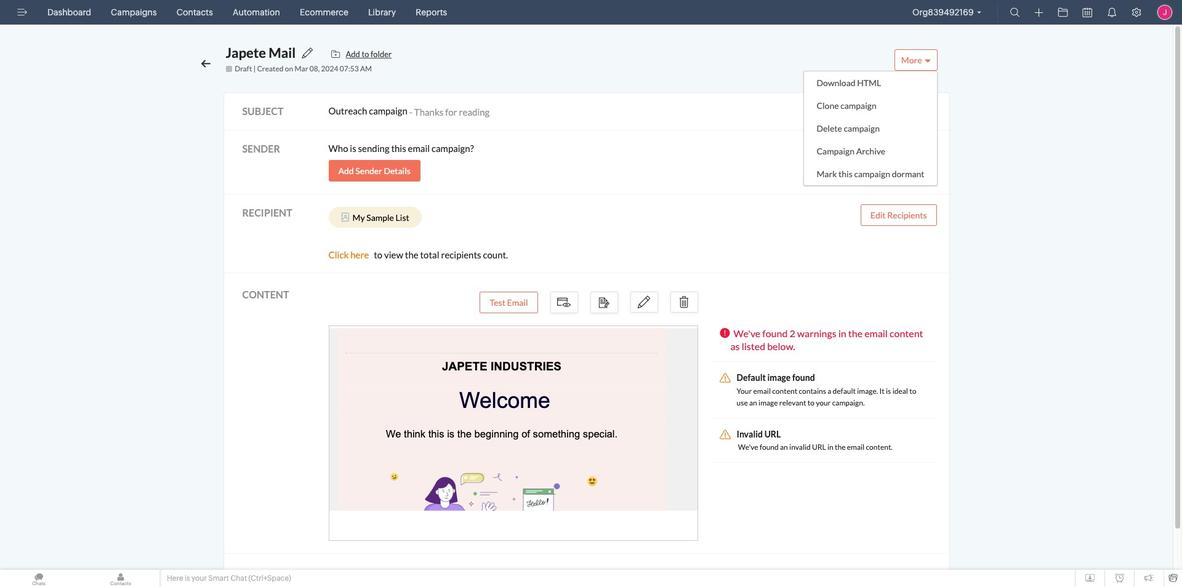 Task type: describe. For each thing, give the bounding box(es) containing it.
reports
[[416, 7, 447, 17]]

chat
[[231, 575, 247, 583]]

contacts
[[177, 7, 213, 17]]

campaigns link
[[106, 0, 162, 25]]

here
[[167, 575, 183, 583]]

search image
[[1011, 7, 1021, 17]]

contacts image
[[82, 571, 160, 588]]

automation
[[233, 7, 280, 17]]

(ctrl+space)
[[249, 575, 291, 583]]

dashboard link
[[43, 0, 96, 25]]

quick actions image
[[1035, 8, 1044, 17]]

ecommerce
[[300, 7, 349, 17]]

configure settings image
[[1132, 7, 1142, 17]]

library link
[[363, 0, 401, 25]]

library
[[368, 7, 396, 17]]



Task type: locate. For each thing, give the bounding box(es) containing it.
here is your smart chat (ctrl+space)
[[167, 575, 291, 583]]

contacts link
[[172, 0, 218, 25]]

smart
[[208, 575, 229, 583]]

ecommerce link
[[295, 0, 354, 25]]

your
[[192, 575, 207, 583]]

folder image
[[1059, 7, 1069, 17]]

is
[[185, 575, 190, 583]]

campaigns
[[111, 7, 157, 17]]

chats image
[[0, 571, 78, 588]]

dashboard
[[47, 7, 91, 17]]

org839492169
[[913, 7, 974, 17]]

automation link
[[228, 0, 285, 25]]

reports link
[[411, 0, 452, 25]]

notifications image
[[1108, 7, 1118, 17]]

calendar image
[[1083, 7, 1093, 17]]



Task type: vqa. For each thing, say whether or not it's contained in the screenshot.
The Automation
yes



